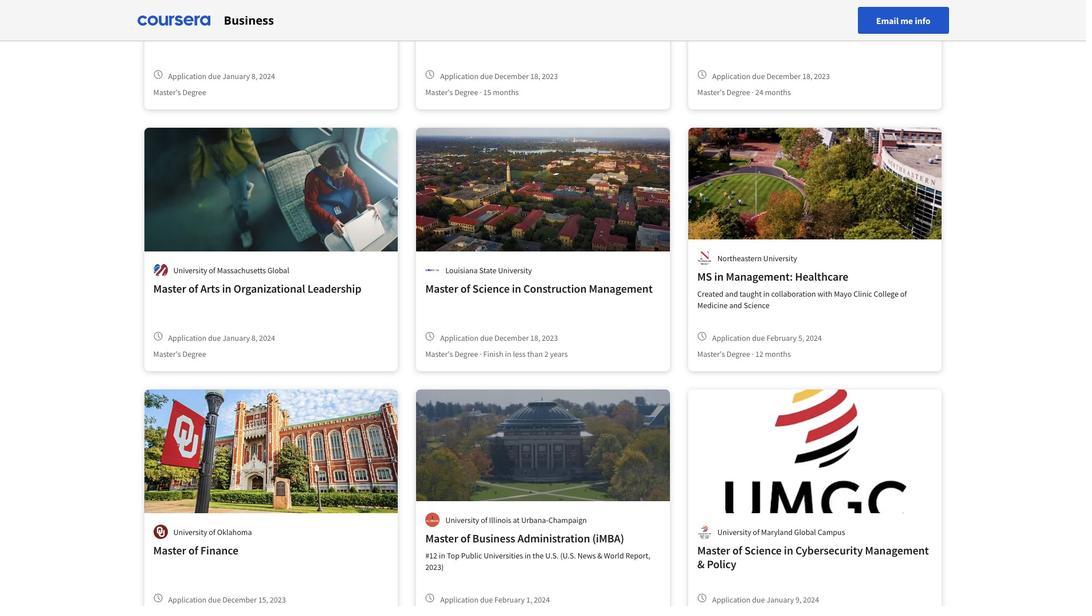 Task type: describe. For each thing, give the bounding box(es) containing it.
master of finance
[[153, 544, 239, 558]]

master of science in cybersecurity management & policy
[[698, 544, 930, 572]]

(u.s.
[[561, 551, 576, 562]]

email me info
[[877, 15, 931, 26]]

university of oklahoma
[[174, 527, 252, 538]]

master of business administration (imba) #12 in top public universities in the u.s. (u.s. news & world report, 2023)
[[426, 532, 651, 573]]

massachusetts for human
[[217, 3, 266, 13]]

finance
[[201, 544, 239, 558]]

of inside master of business administration (imba) #12 in top public universities in the u.s. (u.s. news & world report, 2023)
[[461, 532, 471, 546]]

state
[[480, 265, 497, 276]]

global for cybersecurity
[[795, 527, 817, 538]]

december up master's degree · 15 months
[[495, 71, 529, 81]]

university for master of business administration (imba)
[[446, 515, 480, 526]]

master's degree · 12 months
[[698, 349, 791, 360]]

management for master of science in cybersecurity management & policy
[[866, 544, 930, 558]]

· for finish
[[480, 349, 482, 360]]

healthcare
[[796, 270, 849, 284]]

february for ms in management: healthcare
[[767, 333, 797, 343]]

& inside master of business administration (imba) #12 in top public universities in the u.s. (u.s. news & world report, 2023)
[[598, 551, 603, 562]]

master for organizational
[[153, 282, 186, 296]]

leadership
[[308, 282, 362, 296]]

2 8, from the top
[[252, 333, 258, 343]]

application down coursera image
[[168, 71, 207, 81]]

administration
[[518, 532, 591, 546]]

application due december 18, 2023 up 24
[[713, 71, 831, 81]]

application due december 18, 2023 up 15
[[441, 71, 558, 81]]

january for master of arts in organizational leadership
[[223, 333, 250, 343]]

1 application due january 8, 2024 from the top
[[168, 71, 275, 81]]

than
[[528, 349, 543, 360]]

me
[[901, 15, 914, 26]]

northeastern university
[[718, 253, 798, 264]]

created
[[698, 289, 724, 299]]

with
[[818, 289, 833, 299]]

application up master's degree · finish in less than 2 years
[[441, 333, 479, 343]]

months for master's degree · 15 months
[[493, 87, 519, 98]]

top
[[447, 551, 460, 562]]

in left less
[[505, 349, 512, 360]]

campus
[[818, 527, 846, 538]]

24
[[756, 87, 764, 98]]

application up master's degree · 24 months
[[713, 71, 751, 81]]

in right ms
[[715, 270, 724, 284]]

arts
[[201, 282, 220, 296]]

university of massachusetts global logo image for master of science in human resources
[[153, 1, 168, 15]]

university of massachusetts global for science
[[174, 3, 289, 13]]

master for human
[[153, 20, 186, 34]]

2024 for master of business administration (imba)
[[534, 595, 550, 605]]

university of illinois at urbana-champaign
[[446, 515, 587, 526]]

1,
[[527, 595, 533, 605]]

science for construction
[[473, 282, 510, 296]]

urbana-
[[522, 515, 549, 526]]

1 8, from the top
[[252, 71, 258, 81]]

0 vertical spatial january
[[223, 71, 250, 81]]

application due february 5, 2024
[[713, 333, 823, 343]]

email me info button
[[859, 7, 950, 34]]

human
[[252, 20, 287, 34]]

degree for finish
[[455, 349, 479, 360]]

master's for 15
[[426, 87, 453, 98]]

2024 down organizational
[[259, 333, 275, 343]]

champaign
[[549, 515, 587, 526]]

· for 12
[[752, 349, 754, 360]]

2024 for master of science in human resources
[[259, 71, 275, 81]]

the
[[533, 551, 544, 562]]

15
[[484, 87, 492, 98]]

clinic
[[854, 289, 873, 299]]

(imba)
[[593, 532, 625, 546]]

12
[[756, 349, 764, 360]]

management:
[[726, 270, 794, 284]]

degree for 24
[[727, 87, 751, 98]]

application down policy
[[713, 595, 751, 605]]

december up master's degree · 24 months
[[767, 71, 801, 81]]

months for master's degree · 12 months
[[766, 349, 791, 360]]

u.s.
[[546, 551, 559, 562]]

master's for 12
[[698, 349, 726, 360]]

university of massachusetts global for arts
[[174, 265, 289, 276]]

2
[[545, 349, 549, 360]]

university for master of arts in organizational leadership
[[174, 265, 207, 276]]

years
[[550, 349, 568, 360]]

world
[[604, 551, 624, 562]]

illinois
[[489, 515, 512, 526]]

oklahoma
[[217, 527, 252, 538]]

college
[[874, 289, 899, 299]]



Task type: locate. For each thing, give the bounding box(es) containing it.
news
[[578, 551, 596, 562]]

science down maryland
[[745, 544, 782, 558]]

global up organizational
[[268, 265, 289, 276]]

of inside ms in management: healthcare created and taught in collaboration with mayo clinic college of medicine and science
[[901, 289, 908, 299]]

at
[[513, 515, 520, 526]]

degree for 15
[[455, 87, 479, 98]]

· left 24
[[752, 87, 754, 98]]

management for master of science in construction management
[[589, 282, 653, 296]]

2024
[[259, 71, 275, 81], [259, 333, 275, 343], [807, 333, 823, 343], [534, 595, 550, 605], [804, 595, 820, 605]]

massachusetts up master of arts in organizational leadership
[[217, 265, 266, 276]]

university of massachusetts global up arts
[[174, 265, 289, 276]]

maryland
[[762, 527, 793, 538]]

0 vertical spatial global
[[268, 3, 289, 13]]

january for master of science in cybersecurity management & policy
[[767, 595, 795, 605]]

northeastern
[[718, 253, 762, 264]]

february for master of business administration (imba)
[[495, 595, 525, 605]]

2024 right 5,
[[807, 333, 823, 343]]

1 vertical spatial application due january 8, 2024
[[168, 333, 275, 343]]

&
[[598, 551, 603, 562], [698, 558, 705, 572]]

2 vertical spatial global
[[795, 527, 817, 538]]

1 master's degree from the top
[[153, 87, 206, 98]]

science
[[201, 20, 238, 34], [473, 282, 510, 296], [744, 301, 770, 311], [745, 544, 782, 558]]

info
[[916, 15, 931, 26]]

application due january 8, 2024
[[168, 71, 275, 81], [168, 333, 275, 343]]

university of oklahoma logo image
[[153, 525, 168, 540]]

university of massachusetts global logo image for master of arts in organizational leadership
[[153, 263, 168, 278]]

0 vertical spatial university of massachusetts global logo image
[[153, 1, 168, 15]]

degree for 12
[[727, 349, 751, 360]]

& right news
[[598, 551, 603, 562]]

0 horizontal spatial &
[[598, 551, 603, 562]]

2024 down human
[[259, 71, 275, 81]]

global left 'campus'
[[795, 527, 817, 538]]

application up master's degree · 15 months
[[441, 71, 479, 81]]

of
[[209, 3, 216, 13], [189, 20, 198, 34], [209, 265, 216, 276], [189, 282, 198, 296], [461, 282, 471, 296], [901, 289, 908, 299], [481, 515, 488, 526], [209, 527, 216, 538], [753, 527, 760, 538], [461, 532, 471, 546], [189, 544, 198, 558], [733, 544, 743, 558]]

5,
[[799, 333, 805, 343]]

1 vertical spatial january
[[223, 333, 250, 343]]

universities
[[484, 551, 523, 562]]

application due january 9, 2024
[[713, 595, 820, 605]]

·
[[480, 87, 482, 98], [752, 87, 754, 98], [480, 349, 482, 360], [752, 349, 754, 360]]

8, down master of arts in organizational leadership
[[252, 333, 258, 343]]

due
[[208, 71, 221, 81], [480, 71, 493, 81], [753, 71, 766, 81], [208, 333, 221, 343], [480, 333, 493, 343], [753, 333, 766, 343], [208, 595, 221, 605], [480, 595, 493, 605], [753, 595, 766, 605]]

ms in management: healthcare created and taught in collaboration with mayo clinic college of medicine and science
[[698, 270, 908, 311]]

management
[[589, 282, 653, 296], [866, 544, 930, 558]]

0 horizontal spatial management
[[589, 282, 653, 296]]

· for 24
[[752, 87, 754, 98]]

university for master of science in cybersecurity management & policy
[[718, 527, 752, 538]]

application up master's degree · 12 months
[[713, 333, 751, 343]]

2024 right the 1,
[[534, 595, 550, 605]]

1 vertical spatial university of massachusetts global logo image
[[153, 263, 168, 278]]

science inside master of science in cybersecurity management & policy
[[745, 544, 782, 558]]

coursera image
[[137, 11, 210, 30]]

1 horizontal spatial &
[[698, 558, 705, 572]]

massachusetts for organizational
[[217, 265, 266, 276]]

massachusetts
[[217, 3, 266, 13], [217, 265, 266, 276]]

2 university of massachusetts global logo image from the top
[[153, 263, 168, 278]]

in left human
[[240, 20, 249, 34]]

report,
[[626, 551, 651, 562]]

business
[[224, 12, 274, 28], [473, 532, 516, 546]]

· left the 12
[[752, 349, 754, 360]]

policy
[[707, 558, 737, 572]]

master's degree · 24 months
[[698, 87, 791, 98]]

and left taught
[[726, 289, 739, 299]]

2023)
[[426, 563, 444, 573]]

december up less
[[495, 333, 529, 343]]

master's degree · 15 months
[[426, 87, 519, 98]]

december left 15,
[[223, 595, 257, 605]]

2 university of massachusetts global from the top
[[174, 265, 289, 276]]

application due january 8, 2024 down master of science in human resources
[[168, 71, 275, 81]]

months for master's degree · 24 months
[[766, 87, 791, 98]]

1 vertical spatial 8,
[[252, 333, 258, 343]]

university of massachusetts global up master of science in human resources
[[174, 3, 289, 13]]

master's degree · finish in less than 2 years
[[426, 349, 568, 360]]

medicine
[[698, 301, 728, 311]]

december
[[495, 71, 529, 81], [767, 71, 801, 81], [495, 333, 529, 343], [223, 595, 257, 605]]

1 vertical spatial management
[[866, 544, 930, 558]]

2024 right 9,
[[804, 595, 820, 605]]

degree
[[183, 87, 206, 98], [455, 87, 479, 98], [727, 87, 751, 98], [183, 349, 206, 360], [455, 349, 479, 360], [727, 349, 751, 360]]

& left policy
[[698, 558, 705, 572]]

master of arts in organizational leadership
[[153, 282, 362, 296]]

0 vertical spatial february
[[767, 333, 797, 343]]

master of science in human resources
[[153, 20, 339, 34]]

global up human
[[268, 3, 289, 13]]

less
[[513, 349, 526, 360]]

0 vertical spatial application due january 8, 2024
[[168, 71, 275, 81]]

months right the 12
[[766, 349, 791, 360]]

master inside master of business administration (imba) #12 in top public universities in the u.s. (u.s. news & world report, 2023)
[[426, 532, 459, 546]]

master inside master of science in cybersecurity management & policy
[[698, 544, 731, 558]]

2 massachusetts from the top
[[217, 265, 266, 276]]

application due january 8, 2024 down arts
[[168, 333, 275, 343]]

2 master's degree from the top
[[153, 349, 206, 360]]

collaboration
[[772, 289, 817, 299]]

1 vertical spatial business
[[473, 532, 516, 546]]

application due december 18, 2023 up master's degree · finish in less than 2 years
[[441, 333, 558, 343]]

0 vertical spatial massachusetts
[[217, 3, 266, 13]]

· left 15
[[480, 87, 482, 98]]

science for cybersecurity
[[745, 544, 782, 558]]

8, down master of science in human resources
[[252, 71, 258, 81]]

university of illinois at urbana-champaign logo image
[[426, 513, 440, 528]]

february left the 1,
[[495, 595, 525, 605]]

0 vertical spatial university of massachusetts global
[[174, 3, 289, 13]]

in left the the
[[525, 551, 531, 562]]

finish
[[484, 349, 504, 360]]

taught
[[740, 289, 762, 299]]

january down master of arts in organizational leadership
[[223, 333, 250, 343]]

february left 5,
[[767, 333, 797, 343]]

in down louisiana state university
[[512, 282, 522, 296]]

master for construction
[[426, 282, 459, 296]]

cybersecurity
[[796, 544, 863, 558]]

0 vertical spatial and
[[726, 289, 739, 299]]

global
[[268, 3, 289, 13], [268, 265, 289, 276], [795, 527, 817, 538]]

0 vertical spatial business
[[224, 12, 274, 28]]

15,
[[258, 595, 268, 605]]

university of maryland global campus logo image
[[698, 525, 712, 540]]

months right 15
[[493, 87, 519, 98]]

0 vertical spatial management
[[589, 282, 653, 296]]

louisiana state university
[[446, 265, 532, 276]]

massachusetts up master of science in human resources
[[217, 3, 266, 13]]

and down taught
[[730, 301, 743, 311]]

january down master of science in human resources
[[223, 71, 250, 81]]

1 massachusetts from the top
[[217, 3, 266, 13]]

global for organizational
[[268, 265, 289, 276]]

application due february 1, 2024
[[441, 595, 550, 605]]

science left human
[[201, 20, 238, 34]]

1 vertical spatial massachusetts
[[217, 265, 266, 276]]

1 horizontal spatial february
[[767, 333, 797, 343]]

master's degree
[[153, 87, 206, 98], [153, 349, 206, 360]]

in inside master of science in cybersecurity management & policy
[[785, 544, 794, 558]]

1 vertical spatial global
[[268, 265, 289, 276]]

public
[[461, 551, 482, 562]]

master
[[153, 20, 186, 34], [153, 282, 186, 296], [426, 282, 459, 296], [426, 532, 459, 546], [153, 544, 186, 558], [698, 544, 731, 558]]

in
[[240, 20, 249, 34], [715, 270, 724, 284], [222, 282, 232, 296], [512, 282, 522, 296], [764, 289, 770, 299], [505, 349, 512, 360], [785, 544, 794, 558], [439, 551, 446, 562], [525, 551, 531, 562]]

application
[[168, 71, 207, 81], [441, 71, 479, 81], [713, 71, 751, 81], [168, 333, 207, 343], [441, 333, 479, 343], [713, 333, 751, 343], [168, 595, 207, 605], [441, 595, 479, 605], [713, 595, 751, 605]]

application due december 18, 2023
[[441, 71, 558, 81], [713, 71, 831, 81], [441, 333, 558, 343]]

science down louisiana state university
[[473, 282, 510, 296]]

master for cybersecurity
[[698, 544, 731, 558]]

8,
[[252, 71, 258, 81], [252, 333, 258, 343]]

february
[[767, 333, 797, 343], [495, 595, 525, 605]]

18,
[[531, 71, 541, 81], [803, 71, 813, 81], [531, 333, 541, 343]]

resources
[[290, 20, 339, 34]]

university for master of finance
[[174, 527, 207, 538]]

management inside master of science in cybersecurity management & policy
[[866, 544, 930, 558]]

global for human
[[268, 3, 289, 13]]

9,
[[796, 595, 802, 605]]

in right taught
[[764, 289, 770, 299]]

months
[[493, 87, 519, 98], [766, 87, 791, 98], [766, 349, 791, 360]]

months right 24
[[766, 87, 791, 98]]

2023
[[542, 71, 558, 81], [815, 71, 831, 81], [542, 333, 558, 343], [270, 595, 286, 605]]

northeastern university  logo image
[[698, 251, 712, 266]]

1 vertical spatial university of massachusetts global
[[174, 265, 289, 276]]

#12
[[426, 551, 438, 562]]

master's for finish
[[426, 349, 453, 360]]

master's for 24
[[698, 87, 726, 98]]

organizational
[[234, 282, 305, 296]]

2 application due january 8, 2024 from the top
[[168, 333, 275, 343]]

1 vertical spatial february
[[495, 595, 525, 605]]

science down taught
[[744, 301, 770, 311]]

university of massachusetts global logo image
[[153, 1, 168, 15], [153, 263, 168, 278]]

1 university of massachusetts global from the top
[[174, 3, 289, 13]]

· left the finish
[[480, 349, 482, 360]]

0 horizontal spatial february
[[495, 595, 525, 605]]

master's
[[153, 87, 181, 98], [426, 87, 453, 98], [698, 87, 726, 98], [153, 349, 181, 360], [426, 349, 453, 360], [698, 349, 726, 360]]

university of massachusetts global
[[174, 3, 289, 13], [174, 265, 289, 276]]

in down "university of maryland global campus"
[[785, 544, 794, 558]]

0 vertical spatial master's degree
[[153, 87, 206, 98]]

1 horizontal spatial management
[[866, 544, 930, 558]]

mayo
[[835, 289, 853, 299]]

0 vertical spatial 8,
[[252, 71, 258, 81]]

louisiana
[[446, 265, 478, 276]]

2 vertical spatial january
[[767, 595, 795, 605]]

1 vertical spatial master's degree
[[153, 349, 206, 360]]

application down arts
[[168, 333, 207, 343]]

university
[[174, 3, 207, 13], [764, 253, 798, 264], [174, 265, 207, 276], [498, 265, 532, 276], [446, 515, 480, 526], [174, 527, 207, 538], [718, 527, 752, 538]]

january left 9,
[[767, 595, 795, 605]]

application down 2023)
[[441, 595, 479, 605]]

university for master of science in human resources
[[174, 3, 207, 13]]

email
[[877, 15, 899, 26]]

louisiana state university logo image
[[426, 263, 440, 278]]

1 vertical spatial and
[[730, 301, 743, 311]]

science inside ms in management: healthcare created and taught in collaboration with mayo clinic college of medicine and science
[[744, 301, 770, 311]]

in right the #12
[[439, 551, 446, 562]]

application down master of finance
[[168, 595, 207, 605]]

university of maryland global campus
[[718, 527, 846, 538]]

in right arts
[[222, 282, 232, 296]]

ms
[[698, 270, 713, 284]]

construction
[[524, 282, 587, 296]]

1 horizontal spatial business
[[473, 532, 516, 546]]

business inside master of business administration (imba) #12 in top public universities in the u.s. (u.s. news & world report, 2023)
[[473, 532, 516, 546]]

· for 15
[[480, 87, 482, 98]]

science for human
[[201, 20, 238, 34]]

master of science in construction management
[[426, 282, 653, 296]]

application due december 15, 2023
[[168, 595, 286, 605]]

2024 for ms in management: healthcare
[[807, 333, 823, 343]]

0 horizontal spatial business
[[224, 12, 274, 28]]

of inside master of science in cybersecurity management & policy
[[733, 544, 743, 558]]

and
[[726, 289, 739, 299], [730, 301, 743, 311]]

1 university of massachusetts global logo image from the top
[[153, 1, 168, 15]]

& inside master of science in cybersecurity management & policy
[[698, 558, 705, 572]]



Task type: vqa. For each thing, say whether or not it's contained in the screenshot.
(iMBA)
yes



